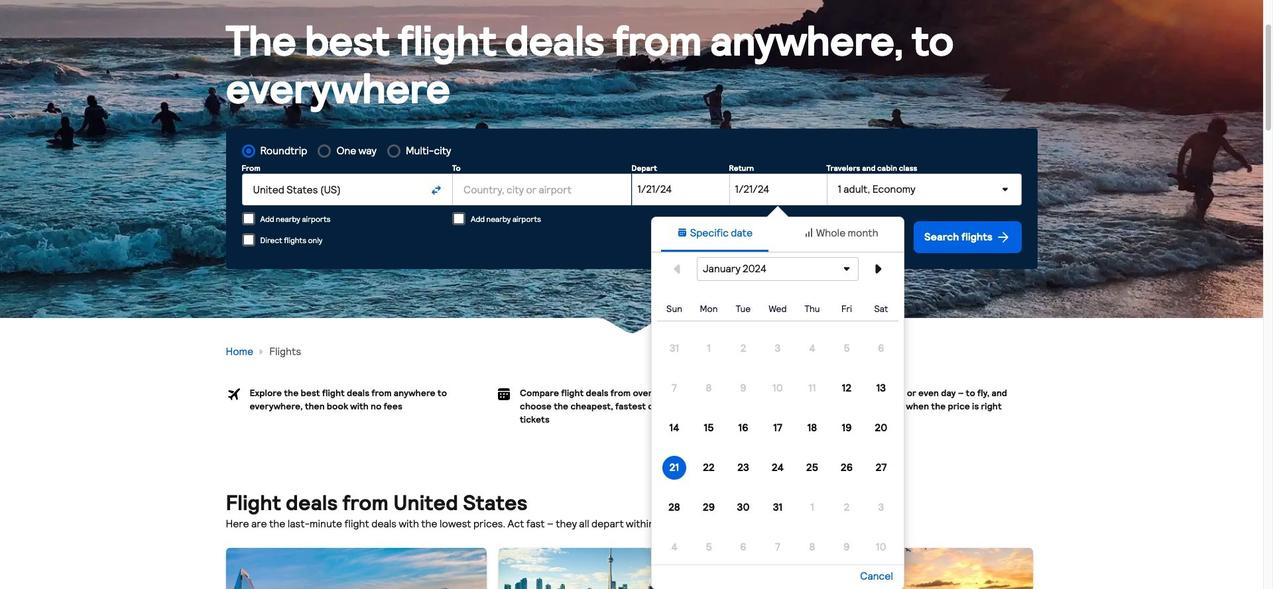 Task type: locate. For each thing, give the bounding box(es) containing it.
Add nearby airports checkbox
[[242, 212, 255, 225], [452, 212, 465, 225]]

Roundtrip radio
[[242, 145, 255, 158]]

rtl support__yzkyy image
[[995, 229, 1011, 245]]

0 horizontal spatial add nearby airports checkbox
[[242, 212, 255, 225]]

switch origin and destination image
[[431, 185, 442, 196]]

1 add nearby airports checkbox from the left
[[242, 212, 255, 225]]

country, city or airport text field for 2nd add nearby airports option from right
[[242, 174, 421, 206]]

2 country, city or airport text field from the left
[[452, 174, 632, 206]]

1 horizontal spatial country, city or airport text field
[[452, 174, 632, 206]]

country, city or airport text field for 1st add nearby airports option from the right
[[452, 174, 632, 206]]

0 horizontal spatial country, city or airport text field
[[242, 174, 421, 206]]

dialog
[[651, 217, 904, 589]]

1 horizontal spatial add nearby airports checkbox
[[452, 212, 465, 225]]

1 country, city or airport text field from the left
[[242, 174, 421, 206]]

None field
[[242, 174, 421, 206], [452, 174, 632, 206], [242, 174, 421, 206], [452, 174, 632, 206]]

tab list
[[652, 217, 904, 252]]

Country, city or airport text field
[[242, 174, 421, 206], [452, 174, 632, 206]]

2 add nearby airports checkbox from the left
[[452, 212, 465, 225]]

rtl support__otjmo image
[[256, 347, 267, 357]]



Task type: vqa. For each thing, say whether or not it's contained in the screenshot.
'UNITED'
no



Task type: describe. For each thing, give the bounding box(es) containing it.
One way radio
[[318, 145, 331, 158]]

Direct flights only checkbox
[[242, 233, 255, 247]]

Multi-city radio
[[387, 145, 400, 158]]



